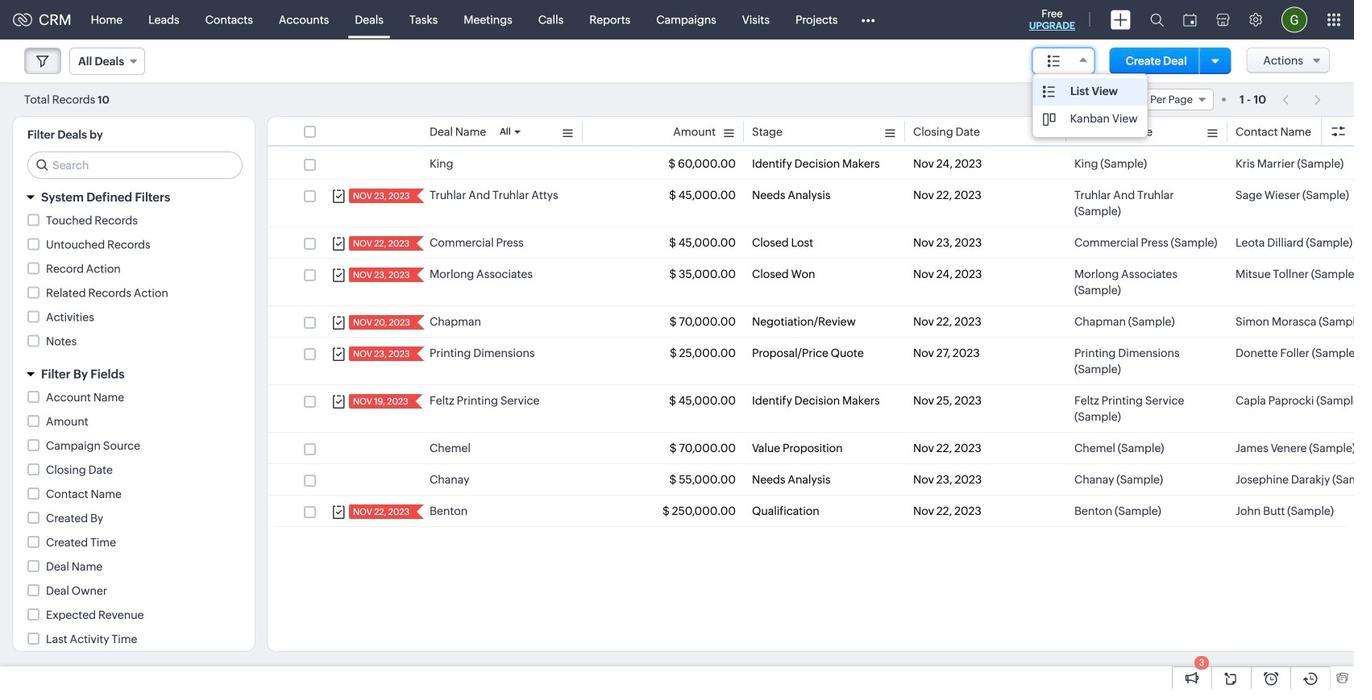 Task type: locate. For each thing, give the bounding box(es) containing it.
navigation
[[1275, 88, 1331, 111]]

list box
[[1034, 74, 1148, 137]]

logo image
[[13, 13, 32, 26]]

row group
[[268, 148, 1355, 527]]

create menu element
[[1102, 0, 1141, 39]]

Other Modules field
[[851, 7, 886, 33]]

create menu image
[[1111, 10, 1131, 29]]

None field
[[69, 48, 145, 75], [1033, 48, 1096, 74], [1086, 89, 1214, 110], [69, 48, 145, 75], [1033, 48, 1096, 74], [1086, 89, 1214, 110]]

size image
[[1048, 54, 1061, 69], [1043, 85, 1056, 99]]

search image
[[1151, 13, 1164, 27]]

search element
[[1141, 0, 1174, 40]]

profile element
[[1272, 0, 1318, 39]]

profile image
[[1282, 7, 1308, 33]]



Task type: vqa. For each thing, say whether or not it's contained in the screenshot.
region
no



Task type: describe. For each thing, give the bounding box(es) containing it.
0 vertical spatial size image
[[1048, 54, 1061, 69]]

calendar image
[[1184, 13, 1197, 26]]

1 vertical spatial size image
[[1043, 85, 1056, 99]]

size image
[[1043, 112, 1056, 127]]

Search text field
[[28, 152, 242, 178]]



